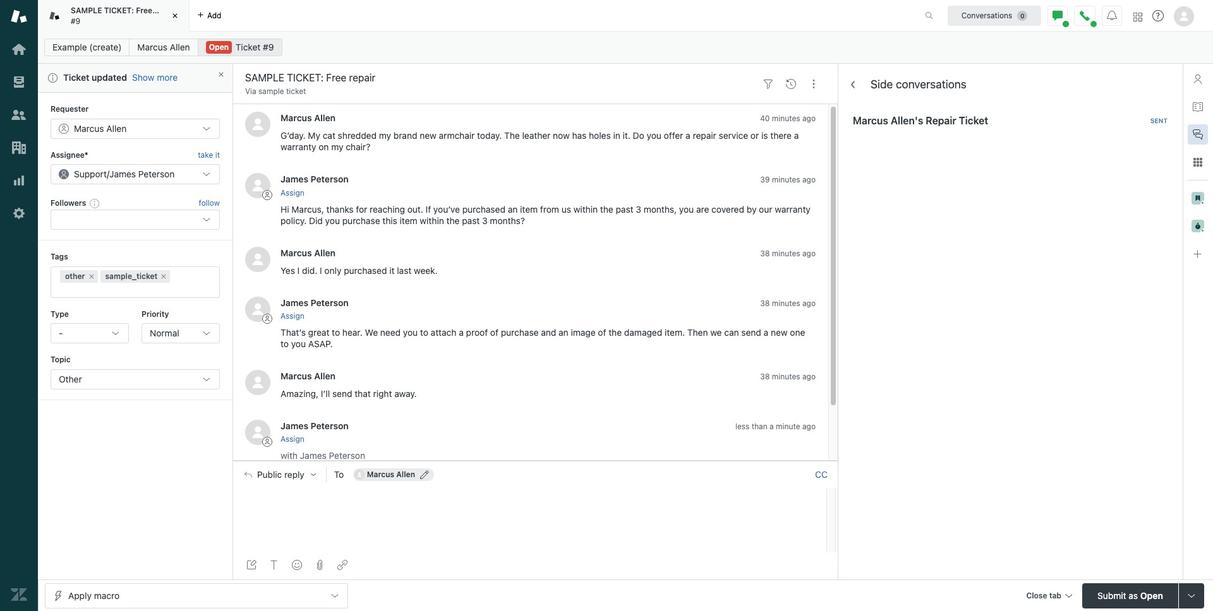Task type: vqa. For each thing, say whether or not it's contained in the screenshot.
dialog
no



Task type: locate. For each thing, give the bounding box(es) containing it.
allen up cat
[[314, 113, 336, 123]]

repair left service
[[693, 130, 716, 141]]

main element
[[0, 0, 38, 612]]

past left months?
[[462, 215, 480, 226]]

0 horizontal spatial repair
[[154, 6, 176, 15]]

a
[[686, 130, 690, 141], [794, 130, 799, 141], [459, 327, 464, 338], [764, 327, 768, 338], [770, 422, 774, 431]]

zendesk image
[[11, 587, 27, 603]]

offer
[[664, 130, 683, 141]]

0 vertical spatial assign
[[281, 188, 304, 198]]

2 vertical spatial james peterson link
[[281, 421, 349, 431]]

0 vertical spatial 38 minutes ago text field
[[760, 249, 816, 258]]

1 vertical spatial warranty
[[775, 204, 810, 215]]

sample
[[258, 87, 284, 96]]

0 vertical spatial within
[[573, 204, 598, 215]]

ago down ticket actions image
[[802, 114, 816, 123]]

james right the support
[[109, 169, 136, 179]]

an inside hi marcus, thanks for reaching out. if you've purchased an item from us within the past 3 months, you are covered by our warranty policy. did you purchase this item within the past 3 months?
[[508, 204, 518, 215]]

0 horizontal spatial new
[[420, 130, 436, 141]]

allen's
[[891, 115, 923, 126]]

1 vertical spatial assign button
[[281, 311, 304, 322]]

free
[[136, 6, 152, 15]]

1 horizontal spatial past
[[616, 204, 633, 215]]

james peterson assign for marcus,
[[281, 174, 349, 198]]

1 vertical spatial new
[[771, 327, 788, 338]]

shredded
[[338, 130, 377, 141]]

0 horizontal spatial 3
[[482, 215, 488, 226]]

an right and
[[559, 327, 568, 338]]

5 avatar image from the top
[[245, 370, 270, 395]]

1 horizontal spatial my
[[379, 130, 391, 141]]

0 vertical spatial warranty
[[281, 142, 316, 153]]

via sample ticket
[[245, 87, 306, 96]]

conversations button
[[948, 5, 1041, 26]]

assignee* element
[[51, 164, 220, 185]]

marcus allen
[[137, 42, 190, 52], [281, 113, 336, 123], [74, 123, 127, 134], [281, 247, 336, 258], [281, 371, 336, 382], [367, 470, 415, 479]]

1 vertical spatial purchase
[[501, 327, 539, 338]]

time tracking image
[[1192, 220, 1204, 232]]

and
[[541, 327, 556, 338]]

1 horizontal spatial of
[[598, 327, 606, 338]]

topic element
[[51, 369, 220, 390]]

0 vertical spatial ticket
[[236, 42, 261, 52]]

0 horizontal spatial i
[[297, 265, 300, 276]]

you right the do
[[647, 130, 661, 141]]

assign for hi
[[281, 188, 304, 198]]

marcus,
[[291, 204, 324, 215]]

38
[[760, 249, 770, 258], [760, 299, 770, 308], [760, 372, 770, 382]]

james peterson link
[[281, 174, 349, 185], [281, 297, 349, 308], [281, 421, 349, 431]]

warranty inside hi marcus, thanks for reaching out. if you've purchased an item from us within the past 3 months, you are covered by our warranty policy. did you purchase this item within the past 3 months?
[[775, 204, 810, 215]]

1 assign button from the top
[[281, 187, 304, 199]]

james up with
[[281, 421, 308, 431]]

Subject field
[[243, 70, 754, 85]]

0 vertical spatial item
[[520, 204, 538, 215]]

james peterson link up great
[[281, 297, 349, 308]]

warranty right our
[[775, 204, 810, 215]]

2 38 minutes ago text field from the top
[[760, 372, 816, 382]]

0 horizontal spatial an
[[508, 204, 518, 215]]

2 vertical spatial 38
[[760, 372, 770, 382]]

apply
[[68, 590, 92, 601]]

now
[[553, 130, 570, 141]]

i right did.
[[320, 265, 322, 276]]

remove image
[[160, 273, 168, 280]]

more
[[157, 72, 178, 83]]

0 vertical spatial send
[[741, 327, 761, 338]]

james peterson assign
[[281, 174, 349, 198], [281, 297, 349, 321], [281, 421, 349, 444]]

2 ago from the top
[[802, 175, 816, 185]]

marcus allen link up did.
[[281, 247, 336, 258]]

ago right 39
[[802, 175, 816, 185]]

0 vertical spatial 3
[[636, 204, 641, 215]]

1 38 minutes ago from the top
[[760, 249, 816, 258]]

zendesk support image
[[11, 8, 27, 25]]

topic
[[51, 355, 71, 365]]

ago down "one" at the bottom of the page
[[802, 372, 816, 382]]

show
[[132, 72, 154, 83]]

ticket inside ticket updated show more
[[63, 72, 89, 83]]

1 horizontal spatial 3
[[636, 204, 641, 215]]

3 38 minutes ago from the top
[[760, 372, 816, 382]]

in
[[613, 130, 620, 141]]

i right yes
[[297, 265, 300, 276]]

2 assign button from the top
[[281, 311, 304, 322]]

1 horizontal spatial new
[[771, 327, 788, 338]]

3 left months?
[[482, 215, 488, 226]]

normal
[[150, 328, 179, 339]]

right
[[373, 388, 392, 399]]

1 vertical spatial 3
[[482, 215, 488, 226]]

for
[[356, 204, 367, 215]]

1 vertical spatial item
[[400, 215, 417, 226]]

5 minutes from the top
[[772, 372, 800, 382]]

marcus up show more button
[[137, 42, 167, 52]]

ticket inside the secondary element
[[236, 42, 261, 52]]

2 assign from the top
[[281, 311, 304, 321]]

marcus right marcus.allen@example.com image
[[367, 470, 394, 479]]

1 horizontal spatial warranty
[[775, 204, 810, 215]]

2 vertical spatial assign
[[281, 435, 304, 444]]

marcus allen up more
[[137, 42, 190, 52]]

1 horizontal spatial within
[[573, 204, 598, 215]]

peterson up with james peterson
[[311, 421, 349, 431]]

there
[[770, 130, 792, 141]]

0 horizontal spatial past
[[462, 215, 480, 226]]

of right "image"
[[598, 327, 606, 338]]

you inside g'day. my cat shredded my brand new armchair today. the leather now has holes in it. do you offer a repair service or is there a warranty on my chair?
[[647, 130, 661, 141]]

yes
[[281, 265, 295, 276]]

assign
[[281, 188, 304, 198], [281, 311, 304, 321], [281, 435, 304, 444]]

#9 inside the secondary element
[[263, 42, 274, 52]]

new right brand
[[420, 130, 436, 141]]

marcus allen down requester at the top left of the page
[[74, 123, 127, 134]]

within down if
[[420, 215, 444, 226]]

send right i'll
[[332, 388, 352, 399]]

1 ago from the top
[[802, 114, 816, 123]]

2 38 minutes ago from the top
[[760, 299, 816, 308]]

i
[[297, 265, 300, 276], [320, 265, 322, 276]]

0 horizontal spatial #9
[[71, 16, 80, 26]]

minutes right 39
[[772, 175, 800, 185]]

1 horizontal spatial purchase
[[501, 327, 539, 338]]

1 horizontal spatial send
[[741, 327, 761, 338]]

1 horizontal spatial an
[[559, 327, 568, 338]]

repair right free
[[154, 6, 176, 15]]

ago up "one" at the bottom of the page
[[802, 299, 816, 308]]

2 38 from the top
[[760, 299, 770, 308]]

it right take
[[215, 150, 220, 160]]

within right us
[[573, 204, 598, 215]]

james peterson assign up great
[[281, 297, 349, 321]]

knowledge image
[[1193, 102, 1203, 112]]

warranty down g'day.
[[281, 142, 316, 153]]

followers
[[51, 198, 86, 208]]

1 vertical spatial assign
[[281, 311, 304, 321]]

1 vertical spatial 38
[[760, 299, 770, 308]]

assignee*
[[51, 150, 88, 160]]

0 vertical spatial james peterson assign
[[281, 174, 349, 198]]

assign up with
[[281, 435, 304, 444]]

4 minutes from the top
[[772, 299, 800, 308]]

updated
[[92, 72, 127, 83]]

peterson up 'thanks'
[[311, 174, 349, 185]]

2 james peterson link from the top
[[281, 297, 349, 308]]

get help image
[[1152, 10, 1164, 21]]

0 vertical spatial open
[[209, 42, 229, 52]]

2 james peterson assign from the top
[[281, 297, 349, 321]]

admin image
[[11, 205, 27, 222]]

james up hi
[[281, 174, 308, 185]]

2 vertical spatial james peterson assign
[[281, 421, 349, 444]]

the inside that's great to hear. we need you to attach a proof of purchase and an image of the damaged item. then we can send a new one to you asap.
[[609, 327, 622, 338]]

1 horizontal spatial #9
[[263, 42, 274, 52]]

2 vertical spatial assign button
[[281, 434, 304, 446]]

repair
[[926, 115, 956, 126]]

conversations
[[896, 78, 966, 91]]

1 horizontal spatial i
[[320, 265, 322, 276]]

new
[[420, 130, 436, 141], [771, 327, 788, 338]]

3 ago from the top
[[802, 249, 816, 258]]

an
[[508, 204, 518, 215], [559, 327, 568, 338]]

conversations
[[961, 10, 1012, 20]]

add link (cmd k) image
[[337, 560, 347, 570]]

item
[[520, 204, 538, 215], [400, 215, 417, 226]]

james peterson link for great
[[281, 297, 349, 308]]

the left damaged
[[609, 327, 622, 338]]

assign button up that's
[[281, 311, 304, 322]]

2 horizontal spatial ticket
[[959, 115, 988, 126]]

5 ago from the top
[[802, 372, 816, 382]]

to left attach
[[420, 327, 428, 338]]

sample ticket: free repair #9
[[71, 6, 176, 26]]

ago for amazing, i'll send that right away.
[[802, 372, 816, 382]]

0 horizontal spatial my
[[331, 142, 343, 153]]

an up months?
[[508, 204, 518, 215]]

purchase inside that's great to hear. we need you to attach a proof of purchase and an image of the damaged item. then we can send a new one to you asap.
[[501, 327, 539, 338]]

ticket actions image
[[809, 79, 819, 89]]

my
[[379, 130, 391, 141], [331, 142, 343, 153]]

1 vertical spatial james peterson assign
[[281, 297, 349, 321]]

0 horizontal spatial warranty
[[281, 142, 316, 153]]

0 vertical spatial assign button
[[281, 187, 304, 199]]

3 minutes from the top
[[772, 249, 800, 258]]

minutes up there
[[772, 114, 800, 123]]

40 minutes ago text field
[[760, 114, 816, 123]]

1 assign from the top
[[281, 188, 304, 198]]

warranty inside g'day. my cat shredded my brand new armchair today. the leather now has holes in it. do you offer a repair service or is there a warranty on my chair?
[[281, 142, 316, 153]]

item down out.
[[400, 215, 417, 226]]

on
[[319, 142, 329, 153]]

0 vertical spatial 38 minutes ago
[[760, 249, 816, 258]]

0 vertical spatial #9
[[71, 16, 80, 26]]

follow button
[[199, 198, 220, 209]]

1 vertical spatial the
[[446, 215, 460, 226]]

1 vertical spatial past
[[462, 215, 480, 226]]

marcus allen link inside the secondary element
[[129, 39, 198, 56]]

purchased up months?
[[462, 204, 505, 215]]

ticket for ticket updated show more
[[63, 72, 89, 83]]

close tab button
[[1021, 583, 1077, 611]]

3
[[636, 204, 641, 215], [482, 215, 488, 226]]

close image
[[169, 9, 181, 22]]

purchase left and
[[501, 327, 539, 338]]

sample_ticket
[[105, 272, 158, 281]]

39 minutes ago text field
[[760, 175, 816, 185]]

james right with
[[300, 451, 327, 461]]

0 horizontal spatial it
[[215, 150, 220, 160]]

0 horizontal spatial of
[[490, 327, 498, 338]]

purchase down for
[[342, 215, 380, 226]]

james peterson link up marcus,
[[281, 174, 349, 185]]

today.
[[477, 130, 502, 141]]

- button
[[51, 324, 129, 344]]

38 minutes ago text field
[[760, 249, 816, 258], [760, 372, 816, 382]]

0 horizontal spatial within
[[420, 215, 444, 226]]

we
[[710, 327, 722, 338]]

repair
[[154, 6, 176, 15], [693, 130, 716, 141]]

2 avatar image from the top
[[245, 173, 270, 199]]

4 ago from the top
[[802, 299, 816, 308]]

38 for week.
[[760, 249, 770, 258]]

2 minutes from the top
[[772, 175, 800, 185]]

marcus down requester at the top left of the page
[[74, 123, 104, 134]]

insert emojis image
[[292, 560, 302, 570]]

38 minutes ago up "one" at the bottom of the page
[[760, 299, 816, 308]]

tabs tab list
[[38, 0, 912, 32]]

past
[[616, 204, 633, 215], [462, 215, 480, 226]]

open right as
[[1140, 590, 1163, 601]]

past left months,
[[616, 204, 633, 215]]

damaged
[[624, 327, 662, 338]]

my left brand
[[379, 130, 391, 141]]

did.
[[302, 265, 317, 276]]

new left "one" at the bottom of the page
[[771, 327, 788, 338]]

james for hi marcus, thanks for reaching out. if you've purchased an item from us within the past 3 months, you are covered by our warranty policy. did you purchase this item within the past 3 months?
[[281, 174, 308, 185]]

1 james peterson link from the top
[[281, 174, 349, 185]]

38 minutes ago text field down "one" at the bottom of the page
[[760, 372, 816, 382]]

1 vertical spatial within
[[420, 215, 444, 226]]

minutes
[[772, 114, 800, 123], [772, 175, 800, 185], [772, 249, 800, 258], [772, 299, 800, 308], [772, 372, 800, 382]]

39 minutes ago
[[760, 175, 816, 185]]

ticket:
[[104, 6, 134, 15]]

purchase inside hi marcus, thanks for reaching out. if you've purchased an item from us within the past 3 months, you are covered by our warranty policy. did you purchase this item within the past 3 months?
[[342, 215, 380, 226]]

alert containing ticket updated
[[38, 64, 232, 93]]

it
[[215, 150, 220, 160], [389, 265, 395, 276]]

views image
[[11, 74, 27, 90]]

marcus up yes
[[281, 247, 312, 258]]

1 horizontal spatial open
[[1140, 590, 1163, 601]]

great
[[308, 327, 329, 338]]

38 for attach
[[760, 299, 770, 308]]

new inside g'day. my cat shredded my brand new armchair today. the leather now has holes in it. do you offer a repair service or is there a warranty on my chair?
[[420, 130, 436, 141]]

marcus allen's repair ticket
[[853, 115, 988, 126]]

you've
[[433, 204, 460, 215]]

amazing,
[[281, 388, 318, 399]]

allen up i'll
[[314, 371, 336, 382]]

0 horizontal spatial open
[[209, 42, 229, 52]]

submit as open
[[1097, 590, 1163, 601]]

it left last
[[389, 265, 395, 276]]

james peterson link up with james peterson
[[281, 421, 349, 431]]

to down that's
[[281, 339, 289, 349]]

0 vertical spatial purchased
[[462, 204, 505, 215]]

0 vertical spatial repair
[[154, 6, 176, 15]]

0 vertical spatial it
[[215, 150, 220, 160]]

armchair
[[439, 130, 475, 141]]

james peterson link for marcus,
[[281, 174, 349, 185]]

repair inside g'day. my cat shredded my brand new armchair today. the leather now has holes in it. do you offer a repair service or is there a warranty on my chair?
[[693, 130, 716, 141]]

0 horizontal spatial ticket
[[63, 72, 89, 83]]

tab
[[38, 0, 190, 32]]

assign up that's
[[281, 311, 304, 321]]

repair inside sample ticket: free repair #9
[[154, 6, 176, 15]]

send
[[741, 327, 761, 338], [332, 388, 352, 399]]

0 vertical spatial past
[[616, 204, 633, 215]]

did
[[309, 215, 323, 226]]

0 horizontal spatial purchase
[[342, 215, 380, 226]]

marcus allen link up amazing,
[[281, 371, 336, 382]]

3 left months,
[[636, 204, 641, 215]]

followers element
[[51, 210, 220, 230]]

4 avatar image from the top
[[245, 297, 270, 322]]

assign up hi
[[281, 188, 304, 198]]

allen up support / james peterson in the left top of the page
[[106, 123, 127, 134]]

3 james peterson link from the top
[[281, 421, 349, 431]]

macro
[[94, 590, 119, 601]]

1 vertical spatial send
[[332, 388, 352, 399]]

#9 down the sample
[[71, 16, 80, 26]]

james peterson assign up marcus,
[[281, 174, 349, 198]]

add attachment image
[[315, 560, 325, 570]]

0 vertical spatial new
[[420, 130, 436, 141]]

minutes for hi marcus, thanks for reaching out. if you've purchased an item from us within the past 3 months, you are covered by our warranty policy. did you purchase this item within the past 3 months?
[[772, 175, 800, 185]]

#9 up sample
[[263, 42, 274, 52]]

peterson for with
[[311, 421, 349, 431]]

less than a minute ago text field
[[735, 422, 816, 431]]

assign button up with
[[281, 434, 304, 446]]

ticket for ticket #9
[[236, 42, 261, 52]]

peterson up great
[[311, 297, 349, 308]]

ticket right the 'repair'
[[959, 115, 988, 126]]

0 vertical spatial an
[[508, 204, 518, 215]]

marcus allen right marcus.allen@example.com image
[[367, 470, 415, 479]]

ago for hi marcus, thanks for reaching out. if you've purchased an item from us within the past 3 months, you are covered by our warranty policy. did you purchase this item within the past 3 months?
[[802, 175, 816, 185]]

2 vertical spatial ticket
[[959, 115, 988, 126]]

minutes down our
[[772, 249, 800, 258]]

1 38 from the top
[[760, 249, 770, 258]]

38 minutes ago down our
[[760, 249, 816, 258]]

38 minutes ago text field down our
[[760, 249, 816, 258]]

1 horizontal spatial it
[[389, 265, 395, 276]]

1 james peterson assign from the top
[[281, 174, 349, 198]]

1 horizontal spatial repair
[[693, 130, 716, 141]]

marcus allen inside marcus allen link
[[137, 42, 190, 52]]

0 vertical spatial james peterson link
[[281, 174, 349, 185]]

0 vertical spatial 38
[[760, 249, 770, 258]]

2 vertical spatial 38 minutes ago
[[760, 372, 816, 382]]

james for with
[[281, 421, 308, 431]]

1 vertical spatial repair
[[693, 130, 716, 141]]

1 vertical spatial james peterson link
[[281, 297, 349, 308]]

0 horizontal spatial purchased
[[344, 265, 387, 276]]

marcus inside requester element
[[74, 123, 104, 134]]

ago up 38 minutes ago text field
[[802, 249, 816, 258]]

38 minutes ago down "one" at the bottom of the page
[[760, 372, 816, 382]]

1 horizontal spatial purchased
[[462, 204, 505, 215]]

of right proof
[[490, 327, 498, 338]]

our
[[759, 204, 772, 215]]

is
[[761, 130, 768, 141]]

minutes down "one" at the bottom of the page
[[772, 372, 800, 382]]

marcus
[[137, 42, 167, 52], [281, 113, 312, 123], [853, 115, 888, 126], [74, 123, 104, 134], [281, 247, 312, 258], [281, 371, 312, 382], [367, 470, 394, 479]]

can
[[724, 327, 739, 338]]

within
[[573, 204, 598, 215], [420, 215, 444, 226]]

1 vertical spatial an
[[559, 327, 568, 338]]

1 horizontal spatial ticket
[[236, 42, 261, 52]]

peterson for hi marcus, thanks for reaching out. if you've purchased an item from us within the past 3 months, you are covered by our warranty policy. did you purchase this item within the past 3 months?
[[311, 174, 349, 185]]

1 horizontal spatial to
[[332, 327, 340, 338]]

the right us
[[600, 204, 613, 215]]

you down that's
[[291, 339, 306, 349]]

1 vertical spatial #9
[[263, 42, 274, 52]]

1 horizontal spatial item
[[520, 204, 538, 215]]

james peterson assign up with james peterson
[[281, 421, 349, 444]]

the down you've
[[446, 215, 460, 226]]

open
[[209, 42, 229, 52], [1140, 590, 1163, 601]]

0 vertical spatial purchase
[[342, 215, 380, 226]]

then
[[687, 327, 708, 338]]

minutes for that's great to hear. we need you to attach a proof of purchase and an image of the damaged item. then we can send a new one to you asap.
[[772, 299, 800, 308]]

1 vertical spatial it
[[389, 265, 395, 276]]

you left are
[[679, 204, 694, 215]]

edit user image
[[420, 470, 429, 479]]

support
[[74, 169, 107, 179]]

ago for that's great to hear. we need you to attach a proof of purchase and an image of the damaged item. then we can send a new one to you asap.
[[802, 299, 816, 308]]

1 vertical spatial 38 minutes ago text field
[[760, 372, 816, 382]]

2 vertical spatial the
[[609, 327, 622, 338]]

james peterson assign for great
[[281, 297, 349, 321]]

1 vertical spatial ticket
[[63, 72, 89, 83]]

1 vertical spatial 38 minutes ago
[[760, 299, 816, 308]]

requester element
[[51, 119, 220, 139]]

of
[[490, 327, 498, 338], [598, 327, 606, 338]]

send right can
[[741, 327, 761, 338]]

peterson right /
[[138, 169, 175, 179]]

the
[[504, 130, 520, 141]]

side
[[871, 78, 893, 91]]

/
[[107, 169, 109, 179]]

info on adding followers image
[[90, 199, 100, 209]]

an inside that's great to hear. we need you to attach a proof of purchase and an image of the damaged item. then we can send a new one to you asap.
[[559, 327, 568, 338]]

1 vertical spatial open
[[1140, 590, 1163, 601]]

ago right minute
[[802, 422, 816, 431]]

alert
[[38, 64, 232, 93]]

marcus allen link for amazing,
[[281, 371, 336, 382]]

allen down close 'image' at the left top of the page
[[170, 42, 190, 52]]

out.
[[407, 204, 423, 215]]

marcus allen link up my
[[281, 113, 336, 123]]

my
[[308, 130, 320, 141]]

purchased right only
[[344, 265, 387, 276]]

avatar image
[[245, 112, 270, 137], [245, 173, 270, 199], [245, 247, 270, 272], [245, 297, 270, 322], [245, 370, 270, 395], [245, 420, 270, 445]]

1 38 minutes ago text field from the top
[[760, 249, 816, 258]]



Task type: describe. For each thing, give the bounding box(es) containing it.
notifications image
[[1107, 10, 1117, 21]]

send inside that's great to hear. we need you to attach a proof of purchase and an image of the damaged item. then we can send a new one to you asap.
[[741, 327, 761, 338]]

events image
[[786, 79, 796, 89]]

one
[[790, 327, 805, 338]]

secondary element
[[38, 35, 1213, 60]]

marcus allen inside requester element
[[74, 123, 127, 134]]

g'day. my cat shredded my brand new armchair today. the leather now has holes in it. do you offer a repair service or is there a warranty on my chair?
[[281, 130, 799, 153]]

months?
[[490, 215, 525, 226]]

public reply
[[257, 470, 304, 480]]

zendesk products image
[[1133, 12, 1142, 21]]

with
[[281, 451, 298, 461]]

cc
[[815, 469, 828, 480]]

ago for yes i did. i only purchased it last week.
[[802, 249, 816, 258]]

submit
[[1097, 590, 1126, 601]]

follow
[[199, 199, 220, 208]]

draft mode image
[[246, 560, 257, 570]]

3 38 from the top
[[760, 372, 770, 382]]

than
[[752, 422, 767, 431]]

3 avatar image from the top
[[245, 247, 270, 272]]

allen inside the secondary element
[[170, 42, 190, 52]]

reporting image
[[11, 172, 27, 189]]

assign button for that's
[[281, 311, 304, 322]]

minutes for yes i did. i only purchased it last week.
[[772, 249, 800, 258]]

assign for that's
[[281, 311, 304, 321]]

bookmarks image
[[1192, 192, 1204, 205]]

-
[[59, 328, 63, 339]]

example (create)
[[52, 42, 122, 52]]

close
[[1026, 591, 1047, 601]]

add button
[[190, 0, 229, 31]]

has
[[572, 130, 586, 141]]

0 vertical spatial the
[[600, 204, 613, 215]]

2 i from the left
[[320, 265, 322, 276]]

normal button
[[142, 324, 220, 344]]

close tab
[[1026, 591, 1061, 601]]

0 horizontal spatial item
[[400, 215, 417, 226]]

new inside that's great to hear. we need you to attach a proof of purchase and an image of the damaged item. then we can send a new one to you asap.
[[771, 327, 788, 338]]

only
[[324, 265, 341, 276]]

from
[[540, 204, 559, 215]]

tags
[[51, 252, 68, 262]]

2 of from the left
[[598, 327, 606, 338]]

other
[[65, 272, 85, 281]]

it.
[[623, 130, 630, 141]]

open inside the secondary element
[[209, 42, 229, 52]]

with james peterson
[[281, 451, 365, 461]]

39
[[760, 175, 770, 185]]

marcus up g'day.
[[281, 113, 312, 123]]

chair?
[[346, 142, 370, 153]]

38 minutes ago for week.
[[760, 249, 816, 258]]

last
[[397, 265, 411, 276]]

week.
[[414, 265, 438, 276]]

40 minutes ago
[[760, 114, 816, 123]]

this
[[382, 215, 397, 226]]

0 horizontal spatial send
[[332, 388, 352, 399]]

a right there
[[794, 130, 799, 141]]

customers image
[[11, 107, 27, 123]]

a right than
[[770, 422, 774, 431]]

0 vertical spatial my
[[379, 130, 391, 141]]

requester
[[51, 104, 89, 114]]

marcus left the allen's
[[853, 115, 888, 126]]

leather
[[522, 130, 550, 141]]

marcus allen up amazing,
[[281, 371, 336, 382]]

marcus inside marcus allen link
[[137, 42, 167, 52]]

james inside assignee* element
[[109, 169, 136, 179]]

that
[[355, 388, 371, 399]]

hear.
[[342, 327, 362, 338]]

tab containing sample ticket: free repair
[[38, 0, 190, 32]]

tab
[[1049, 591, 1061, 601]]

filter image
[[763, 79, 773, 89]]

allen inside requester element
[[106, 123, 127, 134]]

minutes for amazing, i'll send that right away.
[[772, 372, 800, 382]]

3 james peterson assign from the top
[[281, 421, 349, 444]]

take it button
[[198, 149, 220, 162]]

cat
[[323, 130, 335, 141]]

allen left edit user icon
[[396, 470, 415, 479]]

2 horizontal spatial to
[[420, 327, 428, 338]]

priority
[[142, 309, 169, 319]]

public
[[257, 470, 282, 480]]

minute
[[776, 422, 800, 431]]

asap.
[[308, 339, 333, 349]]

you right need
[[403, 327, 418, 338]]

marcus up amazing,
[[281, 371, 312, 382]]

1 vertical spatial my
[[331, 142, 343, 153]]

0 horizontal spatial to
[[281, 339, 289, 349]]

sample
[[71, 6, 102, 15]]

do
[[633, 130, 644, 141]]

apps image
[[1193, 157, 1203, 167]]

type
[[51, 309, 69, 319]]

close ticket collision notification image
[[217, 70, 225, 78]]

peterson inside assignee* element
[[138, 169, 175, 179]]

example (create) button
[[44, 39, 130, 56]]

customer context image
[[1193, 74, 1203, 84]]

1 minutes from the top
[[772, 114, 800, 123]]

by
[[747, 204, 756, 215]]

thanks
[[326, 204, 354, 215]]

months,
[[644, 204, 677, 215]]

holes
[[589, 130, 611, 141]]

reply
[[284, 470, 304, 480]]

a left "one" at the bottom of the page
[[764, 327, 768, 338]]

you down 'thanks'
[[325, 215, 340, 226]]

covered
[[711, 204, 744, 215]]

apply macro
[[68, 590, 119, 601]]

38 minutes ago text field for amazing, i'll send that right away.
[[760, 372, 816, 382]]

marcus allen up did.
[[281, 247, 336, 258]]

get started image
[[11, 41, 27, 57]]

button displays agent's chat status as online. image
[[1053, 10, 1063, 21]]

assign button for hi
[[281, 187, 304, 199]]

marcus allen link for g'day.
[[281, 113, 336, 123]]

james for that's great to hear. we need you to attach a proof of purchase and an image of the damaged item. then we can send a new one to you asap.
[[281, 297, 308, 308]]

1 avatar image from the top
[[245, 112, 270, 137]]

a left proof
[[459, 327, 464, 338]]

image
[[571, 327, 596, 338]]

allen up only
[[314, 247, 336, 258]]

organizations image
[[11, 140, 27, 156]]

peterson for that's great to hear. we need you to attach a proof of purchase and an image of the damaged item. then we can send a new one to you asap.
[[311, 297, 349, 308]]

we
[[365, 327, 378, 338]]

marcus allen up my
[[281, 113, 336, 123]]

1 vertical spatial purchased
[[344, 265, 387, 276]]

sent
[[1150, 117, 1168, 124]]

take it
[[198, 150, 220, 160]]

marcus.allen@example.com image
[[354, 470, 364, 480]]

cc button
[[815, 469, 828, 481]]

purchased inside hi marcus, thanks for reaching out. if you've purchased an item from us within the past 3 months, you are covered by our warranty policy. did you purchase this item within the past 3 months?
[[462, 204, 505, 215]]

marcus allen link for yes
[[281, 247, 336, 258]]

format text image
[[269, 560, 279, 570]]

peterson up to
[[329, 451, 365, 461]]

attach
[[431, 327, 456, 338]]

us
[[561, 204, 571, 215]]

#9 inside sample ticket: free repair #9
[[71, 16, 80, 26]]

reaching
[[370, 204, 405, 215]]

hi marcus, thanks for reaching out. if you've purchased an item from us within the past 3 months, you are covered by our warranty policy. did you purchase this item within the past 3 months?
[[281, 204, 813, 226]]

6 ago from the top
[[802, 422, 816, 431]]

conversationlabel log
[[232, 102, 838, 524]]

remove image
[[88, 273, 95, 280]]

38 minutes ago text field
[[760, 299, 816, 308]]

1 of from the left
[[490, 327, 498, 338]]

3 assign from the top
[[281, 435, 304, 444]]

a right offer
[[686, 130, 690, 141]]

1 i from the left
[[297, 265, 300, 276]]

3 assign button from the top
[[281, 434, 304, 446]]

hide composer image
[[530, 456, 540, 466]]

brand
[[393, 130, 417, 141]]

item.
[[665, 327, 685, 338]]

to
[[334, 469, 344, 480]]

go back image
[[848, 80, 858, 90]]

ticket
[[286, 87, 306, 96]]

ticket #9
[[236, 42, 274, 52]]

it inside button
[[215, 150, 220, 160]]

that's
[[281, 327, 306, 338]]

support / james peterson
[[74, 169, 175, 179]]

6 avatar image from the top
[[245, 420, 270, 445]]

38 minutes ago text field for yes i did. i only purchased it last week.
[[760, 249, 816, 258]]

displays possible ticket submission types image
[[1186, 591, 1197, 601]]

38 minutes ago for attach
[[760, 299, 816, 308]]

it inside conversationlabel log
[[389, 265, 395, 276]]

show more button
[[132, 72, 178, 84]]

proof
[[466, 327, 488, 338]]



